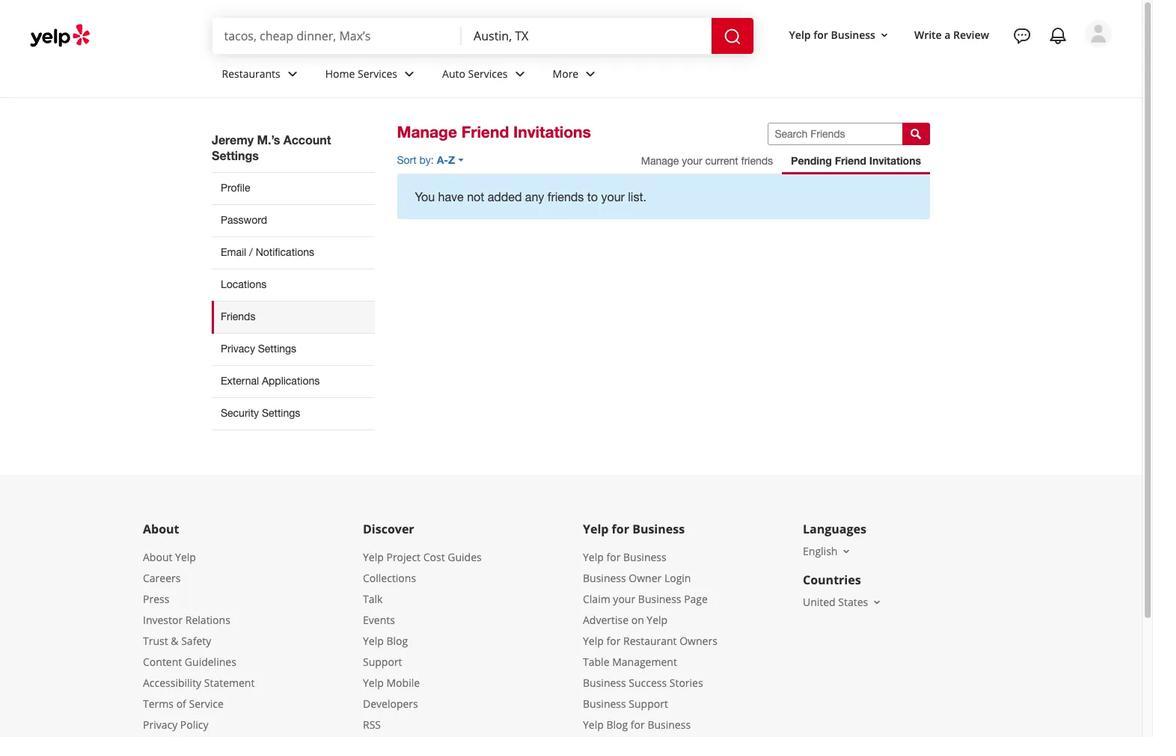 Task type: vqa. For each thing, say whether or not it's contained in the screenshot.
Yelp For Restaurant Owners link
yes



Task type: locate. For each thing, give the bounding box(es) containing it.
1 vertical spatial friend
[[835, 154, 867, 167]]

support down success
[[629, 697, 668, 711]]

Search Friends text field
[[768, 123, 903, 145]]

support inside yelp project cost guides collections talk events yelp blog support yelp mobile developers rss
[[363, 655, 402, 669]]

friends left to
[[548, 190, 584, 204]]

privacy
[[221, 343, 255, 355], [143, 718, 178, 732]]

None field
[[224, 28, 450, 44], [474, 28, 700, 44]]

invitations down more
[[513, 123, 591, 141]]

your up advertise on yelp link
[[613, 592, 636, 606]]

friend for manage
[[462, 123, 509, 141]]

1 24 chevron down v2 image from the left
[[283, 65, 301, 83]]

yelp right search image
[[789, 27, 811, 42]]

1 horizontal spatial manage
[[641, 155, 679, 167]]

0 vertical spatial invitations
[[513, 123, 591, 141]]

rss link
[[363, 718, 381, 732]]

your inside yelp for business business owner login claim your business page advertise on yelp yelp for restaurant owners table management business success stories business support yelp blog for business
[[613, 592, 636, 606]]

yelp inside about yelp careers press investor relations trust & safety content guidelines accessibility statement terms of service privacy policy
[[175, 550, 196, 564]]

16 chevron down v2 image inside yelp for business button
[[879, 29, 891, 41]]

privacy down friends
[[221, 343, 255, 355]]

0 vertical spatial privacy
[[221, 343, 255, 355]]

yelp down business support link
[[583, 718, 604, 732]]

invitations down search friends text field on the top right
[[870, 154, 921, 167]]

write a review
[[915, 27, 989, 42]]

yelp up collections link at the bottom left
[[363, 550, 384, 564]]

0 horizontal spatial invitations
[[513, 123, 591, 141]]

a
[[945, 27, 951, 42]]

auto services link
[[430, 54, 541, 97]]

1 horizontal spatial 16 chevron down v2 image
[[879, 29, 891, 41]]

none field up more link
[[474, 28, 700, 44]]

24 chevron down v2 image left auto
[[400, 65, 418, 83]]

0 vertical spatial yelp for business
[[789, 27, 876, 42]]

yelp inside button
[[789, 27, 811, 42]]

0 horizontal spatial services
[[358, 66, 397, 81]]

1 services from the left
[[358, 66, 397, 81]]

jeremy m.'s account settings
[[212, 132, 331, 162]]

pending friend invitations link
[[782, 147, 930, 174]]

friend for pending
[[835, 154, 867, 167]]

24 chevron down v2 image right more
[[582, 65, 600, 83]]

0 horizontal spatial support
[[363, 655, 402, 669]]

services
[[358, 66, 397, 81], [468, 66, 508, 81]]

0 vertical spatial friends
[[741, 155, 773, 167]]

restaurants
[[222, 66, 280, 81]]

none field near
[[474, 28, 700, 44]]

email
[[221, 246, 246, 258]]

0 vertical spatial your
[[682, 155, 703, 167]]

24 chevron down v2 image
[[400, 65, 418, 83], [582, 65, 600, 83]]

24 chevron down v2 image for auto services
[[511, 65, 529, 83]]

1 none field from the left
[[224, 28, 450, 44]]

None search field
[[212, 18, 756, 54]]

home services
[[325, 66, 397, 81]]

advertise
[[583, 613, 629, 627]]

on
[[631, 613, 644, 627]]

24 chevron down v2 image
[[283, 65, 301, 83], [511, 65, 529, 83]]

your for you have not added any friends to your list.
[[601, 190, 625, 204]]

1 24 chevron down v2 image from the left
[[400, 65, 418, 83]]

privacy settings
[[221, 343, 296, 355]]

yelp down events link
[[363, 634, 384, 648]]

business
[[831, 27, 876, 42], [633, 521, 685, 537], [623, 550, 667, 564], [583, 571, 626, 585], [638, 592, 681, 606], [583, 676, 626, 690], [583, 697, 626, 711], [648, 718, 691, 732]]

talk link
[[363, 592, 383, 606]]

blog down business support link
[[607, 718, 628, 732]]

of
[[176, 697, 186, 711]]

16 chevron down v2 image
[[879, 29, 891, 41], [841, 545, 853, 557]]

24 chevron down v2 image right restaurants
[[283, 65, 301, 83]]

1 horizontal spatial 24 chevron down v2 image
[[582, 65, 600, 83]]

friend down auto services link
[[462, 123, 509, 141]]

manage
[[397, 123, 457, 141], [641, 155, 679, 167]]

your right to
[[601, 190, 625, 204]]

security
[[221, 407, 259, 419]]

yelp project cost guides link
[[363, 550, 482, 564]]

1 vertical spatial invitations
[[870, 154, 921, 167]]

about yelp link
[[143, 550, 196, 564]]

table
[[583, 655, 610, 669]]

0 vertical spatial support
[[363, 655, 402, 669]]

1 horizontal spatial none field
[[474, 28, 700, 44]]

password link
[[212, 204, 375, 236]]

0 vertical spatial settings
[[212, 148, 259, 162]]

settings inside jeremy m.'s account settings
[[212, 148, 259, 162]]

yelp for business button
[[783, 21, 897, 48]]

about
[[143, 521, 179, 537], [143, 550, 172, 564]]

manage up list.
[[641, 155, 679, 167]]

16 chevron down v2 image inside english popup button
[[841, 545, 853, 557]]

email / notifications link
[[212, 236, 375, 269]]

2 24 chevron down v2 image from the left
[[511, 65, 529, 83]]

owners
[[680, 634, 718, 648]]

settings inside 'link'
[[258, 343, 296, 355]]

1 horizontal spatial privacy
[[221, 343, 255, 355]]

2 none field from the left
[[474, 28, 700, 44]]

16 chevron down v2 image left write
[[879, 29, 891, 41]]

privacy policy link
[[143, 718, 208, 732]]

jeremy m. image
[[1085, 20, 1112, 47]]

settings down applications
[[262, 407, 300, 419]]

home services link
[[313, 54, 430, 97]]

0 vertical spatial blog
[[387, 634, 408, 648]]

accessibility
[[143, 676, 201, 690]]

1 vertical spatial manage
[[641, 155, 679, 167]]

blog up the support link
[[387, 634, 408, 648]]

manage your current friends
[[641, 155, 773, 167]]

privacy inside privacy settings 'link'
[[221, 343, 255, 355]]

invitations
[[513, 123, 591, 141], [870, 154, 921, 167]]

1 vertical spatial yelp for business
[[583, 521, 685, 537]]

security settings link
[[212, 397, 375, 430]]

yelp up yelp for business link at the right
[[583, 521, 609, 537]]

your left current
[[682, 155, 703, 167]]

0 horizontal spatial friend
[[462, 123, 509, 141]]

1 horizontal spatial blog
[[607, 718, 628, 732]]

24 chevron down v2 image right auto services
[[511, 65, 529, 83]]

password
[[221, 214, 267, 226]]

1 horizontal spatial yelp for business
[[789, 27, 876, 42]]

search image
[[723, 27, 741, 45]]

manage inside the manage your current friends link
[[641, 155, 679, 167]]

0 horizontal spatial 16 chevron down v2 image
[[841, 545, 853, 557]]

24 chevron down v2 image for restaurants
[[283, 65, 301, 83]]

languages
[[803, 521, 867, 537]]

you
[[415, 190, 435, 204]]

about for about
[[143, 521, 179, 537]]

0 horizontal spatial 24 chevron down v2 image
[[400, 65, 418, 83]]

yelp mobile link
[[363, 676, 420, 690]]

about inside about yelp careers press investor relations trust & safety content guidelines accessibility statement terms of service privacy policy
[[143, 550, 172, 564]]

business support link
[[583, 697, 668, 711]]

careers link
[[143, 571, 181, 585]]

statement
[[204, 676, 255, 690]]

2 about from the top
[[143, 550, 172, 564]]

1 vertical spatial privacy
[[143, 718, 178, 732]]

1 about from the top
[[143, 521, 179, 537]]

business categories element
[[210, 54, 1112, 97]]

none field up home
[[224, 28, 450, 44]]

yelp up the careers
[[175, 550, 196, 564]]

account
[[283, 132, 331, 147]]

blog inside yelp project cost guides collections talk events yelp blog support yelp mobile developers rss
[[387, 634, 408, 648]]

0 vertical spatial friend
[[462, 123, 509, 141]]

1 vertical spatial about
[[143, 550, 172, 564]]

invitations inside tab list
[[870, 154, 921, 167]]

guides
[[448, 550, 482, 564]]

24 chevron down v2 image inside auto services link
[[511, 65, 529, 83]]

support down yelp blog link on the left bottom of page
[[363, 655, 402, 669]]

0 horizontal spatial privacy
[[143, 718, 178, 732]]

1 vertical spatial blog
[[607, 718, 628, 732]]

security settings
[[221, 407, 300, 419]]

none field 'find'
[[224, 28, 450, 44]]

auto services
[[442, 66, 508, 81]]

24 chevron down v2 image inside home services link
[[400, 65, 418, 83]]

friend inside "pending friend invitations" link
[[835, 154, 867, 167]]

manage up sort by: a-z
[[397, 123, 457, 141]]

friends right current
[[741, 155, 773, 167]]

pending friend invitations tab list
[[632, 147, 930, 174]]

more
[[553, 66, 579, 81]]

about up the careers
[[143, 550, 172, 564]]

relations
[[185, 613, 230, 627]]

1 horizontal spatial friends
[[741, 155, 773, 167]]

settings for security
[[262, 407, 300, 419]]

1 horizontal spatial invitations
[[870, 154, 921, 167]]

developers link
[[363, 697, 418, 711]]

content
[[143, 655, 182, 669]]

1 horizontal spatial friend
[[835, 154, 867, 167]]

management
[[612, 655, 677, 669]]

0 horizontal spatial yelp for business
[[583, 521, 685, 537]]

yelp for business inside button
[[789, 27, 876, 42]]

16 chevron down v2 image down "languages"
[[841, 545, 853, 557]]

settings for privacy
[[258, 343, 296, 355]]

0 horizontal spatial friends
[[548, 190, 584, 204]]

24 chevron down v2 image inside more link
[[582, 65, 600, 83]]

services for home services
[[358, 66, 397, 81]]

1 vertical spatial settings
[[258, 343, 296, 355]]

write a review link
[[909, 21, 995, 48]]

0 vertical spatial manage
[[397, 123, 457, 141]]

1 vertical spatial 16 chevron down v2 image
[[841, 545, 853, 557]]

0 horizontal spatial 24 chevron down v2 image
[[283, 65, 301, 83]]

yelp right on
[[647, 613, 668, 627]]

1 vertical spatial support
[[629, 697, 668, 711]]

investor relations link
[[143, 613, 230, 627]]

locations link
[[212, 269, 375, 301]]

0 vertical spatial 16 chevron down v2 image
[[879, 29, 891, 41]]

24 chevron down v2 image inside restaurants link
[[283, 65, 301, 83]]

claim your business page link
[[583, 592, 708, 606]]

advertise on yelp link
[[583, 613, 668, 627]]

2 vertical spatial settings
[[262, 407, 300, 419]]

about up about yelp link
[[143, 521, 179, 537]]

2 vertical spatial your
[[613, 592, 636, 606]]

0 vertical spatial about
[[143, 521, 179, 537]]

privacy down terms
[[143, 718, 178, 732]]

friends inside pending friend invitations tab list
[[741, 155, 773, 167]]

messages image
[[1013, 27, 1031, 45]]

2 services from the left
[[468, 66, 508, 81]]

settings
[[212, 148, 259, 162], [258, 343, 296, 355], [262, 407, 300, 419]]

home
[[325, 66, 355, 81]]

pending
[[791, 154, 832, 167]]

mobile
[[387, 676, 420, 690]]

stories
[[670, 676, 703, 690]]

z
[[448, 153, 455, 166]]

1 horizontal spatial 24 chevron down v2 image
[[511, 65, 529, 83]]

0 horizontal spatial none field
[[224, 28, 450, 44]]

countries
[[803, 572, 861, 588]]

services right auto
[[468, 66, 508, 81]]

yelp
[[789, 27, 811, 42], [583, 521, 609, 537], [175, 550, 196, 564], [363, 550, 384, 564], [583, 550, 604, 564], [647, 613, 668, 627], [363, 634, 384, 648], [583, 634, 604, 648], [363, 676, 384, 690], [583, 718, 604, 732]]

0 horizontal spatial blog
[[387, 634, 408, 648]]

careers
[[143, 571, 181, 585]]

0 horizontal spatial manage
[[397, 123, 457, 141]]

manage your current friends link
[[632, 147, 782, 174]]

locations
[[221, 278, 267, 290]]

1 horizontal spatial services
[[468, 66, 508, 81]]

yelp for business link
[[583, 550, 667, 564]]

friends
[[221, 311, 256, 323]]

friend down search friends text field on the top right
[[835, 154, 867, 167]]

settings up the external applications on the left of page
[[258, 343, 296, 355]]

1 horizontal spatial support
[[629, 697, 668, 711]]

yelp up claim at right
[[583, 550, 604, 564]]

&
[[171, 634, 179, 648]]

2 24 chevron down v2 image from the left
[[582, 65, 600, 83]]

policy
[[180, 718, 208, 732]]

settings down jeremy
[[212, 148, 259, 162]]

services right home
[[358, 66, 397, 81]]

1 vertical spatial your
[[601, 190, 625, 204]]



Task type: describe. For each thing, give the bounding box(es) containing it.
manage for manage friend invitations
[[397, 123, 457, 141]]

24 chevron down v2 image for home services
[[400, 65, 418, 83]]

yelp blog for business link
[[583, 718, 691, 732]]

cost
[[423, 550, 445, 564]]

events link
[[363, 613, 395, 627]]

invitations for pending friend invitations
[[870, 154, 921, 167]]

yelp for restaurant owners link
[[583, 634, 718, 648]]

notifications image
[[1049, 27, 1067, 45]]

review
[[954, 27, 989, 42]]

english
[[803, 544, 838, 558]]

page
[[684, 592, 708, 606]]

blog inside yelp for business business owner login claim your business page advertise on yelp yelp for restaurant owners table management business success stories business support yelp blog for business
[[607, 718, 628, 732]]

restaurant
[[623, 634, 677, 648]]

guidelines
[[185, 655, 236, 669]]

united states button
[[803, 595, 883, 609]]

email / notifications
[[221, 246, 314, 258]]

you have not added any friends to your list.
[[415, 190, 647, 204]]

table management link
[[583, 655, 677, 669]]

to
[[587, 190, 598, 204]]

talk
[[363, 592, 383, 606]]

trust & safety link
[[143, 634, 211, 648]]

1 vertical spatial friends
[[548, 190, 584, 204]]

project
[[387, 550, 421, 564]]

more link
[[541, 54, 612, 97]]

sort by: a-z
[[397, 153, 455, 166]]

states
[[839, 595, 868, 609]]

developers
[[363, 697, 418, 711]]

yelp blog link
[[363, 634, 408, 648]]

notifications
[[256, 246, 314, 258]]

business owner login link
[[583, 571, 691, 585]]

write
[[915, 27, 942, 42]]

restaurants link
[[210, 54, 313, 97]]

collections
[[363, 571, 416, 585]]

privacy settings link
[[212, 333, 375, 365]]

safety
[[181, 634, 211, 648]]

accessibility statement link
[[143, 676, 255, 690]]

services for auto services
[[468, 66, 508, 81]]

profile
[[221, 182, 250, 194]]

24 chevron down v2 image for more
[[582, 65, 600, 83]]

jeremy
[[212, 132, 254, 147]]

yelp up table
[[583, 634, 604, 648]]

auto
[[442, 66, 465, 81]]

for inside button
[[814, 27, 828, 42]]

support inside yelp for business business owner login claim your business page advertise on yelp yelp for restaurant owners table management business success stories business support yelp blog for business
[[629, 697, 668, 711]]

invitations for manage friend invitations
[[513, 123, 591, 141]]

manage for manage your current friends
[[641, 155, 679, 167]]

discover
[[363, 521, 414, 537]]

press link
[[143, 592, 169, 606]]

16 chevron down v2 image for yelp for business
[[879, 29, 891, 41]]

united
[[803, 595, 836, 609]]

privacy inside about yelp careers press investor relations trust & safety content guidelines accessibility statement terms of service privacy policy
[[143, 718, 178, 732]]

user actions element
[[777, 19, 1133, 111]]

success
[[629, 676, 667, 690]]

owner
[[629, 571, 662, 585]]

investor
[[143, 613, 183, 627]]

current
[[705, 155, 738, 167]]

yelp down the support link
[[363, 676, 384, 690]]

16 chevron down v2 image for english
[[841, 545, 853, 557]]

claim
[[583, 592, 611, 606]]

events
[[363, 613, 395, 627]]

trust
[[143, 634, 168, 648]]

pending friend invitations
[[791, 154, 921, 167]]

external applications link
[[212, 365, 375, 397]]

Near text field
[[474, 28, 700, 44]]

rss
[[363, 718, 381, 732]]

manage friend invitations
[[397, 123, 591, 141]]

m.'s
[[257, 132, 280, 147]]

business inside button
[[831, 27, 876, 42]]

support link
[[363, 655, 402, 669]]

any
[[525, 190, 544, 204]]

your inside pending friend invitations tab list
[[682, 155, 703, 167]]

not
[[467, 190, 484, 204]]

16 chevron down v2 image
[[871, 596, 883, 608]]

your for yelp for business business owner login claim your business page advertise on yelp yelp for restaurant owners table management business success stories business support yelp blog for business
[[613, 592, 636, 606]]

service
[[189, 697, 224, 711]]

list.
[[628, 190, 647, 204]]

united states
[[803, 595, 868, 609]]

about yelp careers press investor relations trust & safety content guidelines accessibility statement terms of service privacy policy
[[143, 550, 255, 732]]

Find text field
[[224, 28, 450, 44]]

applications
[[262, 375, 320, 387]]

/
[[249, 246, 253, 258]]

about for about yelp careers press investor relations trust & safety content guidelines accessibility statement terms of service privacy policy
[[143, 550, 172, 564]]



